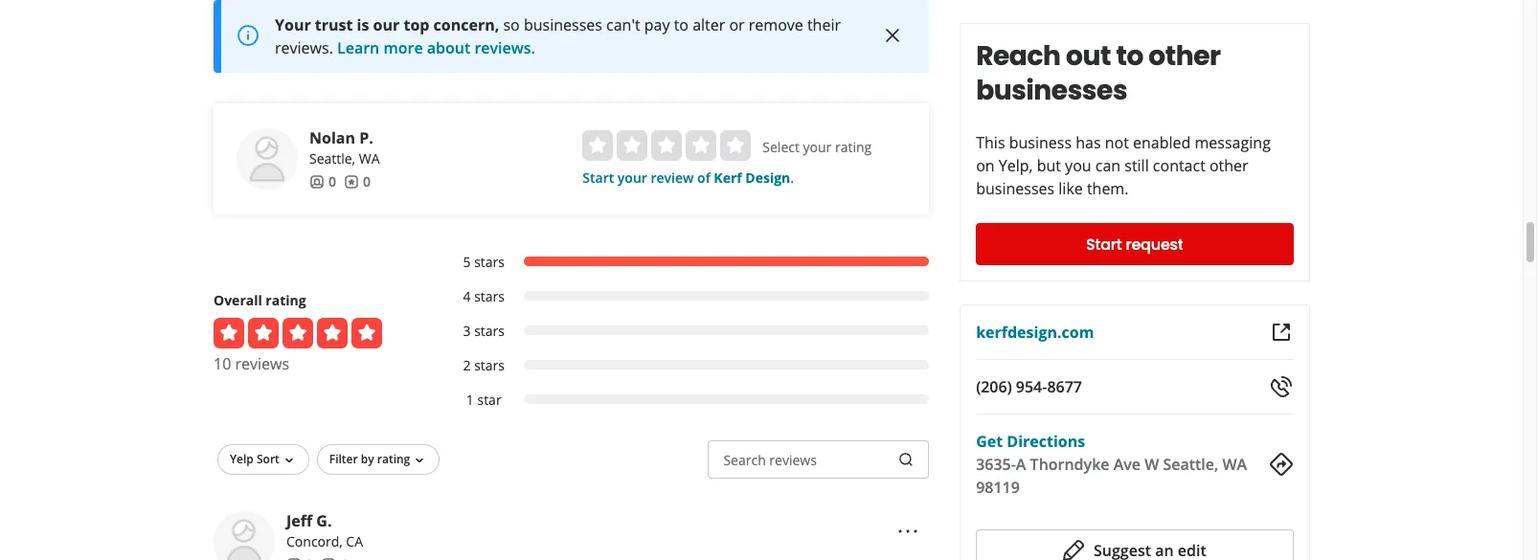 Task type: vqa. For each thing, say whether or not it's contained in the screenshot.
Info alert
yes



Task type: locate. For each thing, give the bounding box(es) containing it.
kerfdesign.com
[[976, 322, 1094, 343]]

0 vertical spatial rating
[[835, 138, 872, 156]]

1 horizontal spatial reviews
[[769, 451, 817, 469]]

1 horizontal spatial to
[[1116, 37, 1143, 75]]

1 vertical spatial businesses
[[976, 72, 1127, 109]]

reviews.
[[275, 37, 333, 58], [474, 37, 535, 58]]

1 horizontal spatial start
[[1086, 233, 1122, 255]]

filter reviews by 1 star rating element
[[443, 391, 929, 410]]

friends element containing 0
[[309, 172, 336, 192]]

start for start request
[[1086, 233, 1122, 255]]

3 stars from the top
[[474, 322, 505, 340]]

1 horizontal spatial seattle,
[[1163, 454, 1218, 475]]

reviews. down your
[[275, 37, 333, 58]]

1 vertical spatial wa
[[1222, 454, 1247, 475]]

1 horizontal spatial reviews.
[[474, 37, 535, 58]]

more
[[383, 37, 423, 58]]

businesses up business
[[976, 72, 1127, 109]]

not
[[1104, 132, 1129, 153]]

seattle,
[[309, 149, 355, 168], [1163, 454, 1218, 475]]

reviews element down nolan p. seattle, wa
[[344, 172, 371, 192]]

to inside reach out to other businesses
[[1116, 37, 1143, 75]]

nolan p. link
[[309, 127, 373, 149]]

0 vertical spatial other
[[1148, 37, 1220, 75]]

other
[[1148, 37, 1220, 75], [1209, 155, 1248, 176]]

1 vertical spatial rating
[[266, 291, 306, 309]]

1 horizontal spatial 0
[[363, 172, 371, 191]]

start
[[583, 169, 614, 187], [1086, 233, 1122, 255]]

select your rating
[[763, 138, 872, 156]]

1 vertical spatial other
[[1209, 155, 1248, 176]]

to right pay
[[674, 14, 689, 36]]

filter reviews by 2 stars rating element
[[443, 356, 929, 376]]

start left request
[[1086, 233, 1122, 255]]

1 horizontal spatial your
[[803, 138, 832, 156]]

2 stars from the top
[[474, 287, 505, 306]]

photo of nolan p. image
[[237, 128, 298, 190]]

1 vertical spatial reviews
[[769, 451, 817, 469]]

jeff
[[286, 511, 312, 532]]

overall
[[214, 291, 262, 309]]

rating inside popup button
[[377, 451, 410, 467]]

2 horizontal spatial rating
[[835, 138, 872, 156]]

reviews. down so
[[474, 37, 535, 58]]

reviews. inside so businesses can't pay to alter or remove their reviews.
[[275, 37, 333, 58]]

reviews for 10 reviews
[[235, 353, 289, 375]]

yelp sort button
[[217, 444, 309, 475]]

1 stars from the top
[[474, 253, 505, 271]]

review
[[651, 169, 694, 187]]

enabled
[[1132, 132, 1190, 153]]

0 horizontal spatial 16 chevron down v2 image
[[281, 453, 297, 468]]

remove
[[749, 14, 803, 36]]

rating right by
[[377, 451, 410, 467]]

jeff g. concord, ca
[[286, 511, 363, 551]]

1 16 chevron down v2 image from the left
[[281, 453, 297, 468]]

reviews element
[[344, 172, 371, 192], [321, 556, 348, 560]]

2 vertical spatial rating
[[377, 451, 410, 467]]

ca
[[346, 533, 363, 551]]

businesses down 'yelp,'
[[976, 178, 1054, 199]]

2 16 chevron down v2 image from the left
[[412, 453, 427, 468]]

4 stars from the top
[[474, 356, 505, 375]]

menu image
[[896, 520, 919, 543]]

0 vertical spatial reviews
[[235, 353, 289, 375]]

1 vertical spatial seattle,
[[1163, 454, 1218, 475]]

1 vertical spatial friends element
[[286, 556, 313, 560]]

rating element
[[583, 130, 751, 161]]

yelp,
[[998, 155, 1032, 176]]

your for start
[[618, 169, 647, 187]]

16 review v2 image down concord, on the bottom left of page
[[321, 557, 336, 560]]

0 horizontal spatial 16 review v2 image
[[321, 557, 336, 560]]

stars inside 'element'
[[474, 253, 505, 271]]

other down messaging
[[1209, 155, 1248, 176]]

0 vertical spatial friends element
[[309, 172, 336, 192]]

start left review
[[583, 169, 614, 187]]

16 chevron down v2 image inside filter by rating popup button
[[412, 453, 427, 468]]

8677
[[1047, 376, 1082, 397]]

0 horizontal spatial reviews.
[[275, 37, 333, 58]]

0 vertical spatial start
[[583, 169, 614, 187]]

2
[[463, 356, 471, 375]]

rating
[[835, 138, 872, 156], [266, 291, 306, 309], [377, 451, 410, 467]]

to
[[674, 14, 689, 36], [1116, 37, 1143, 75]]

to right out
[[1116, 37, 1143, 75]]

reviews right 10 at the bottom of page
[[235, 353, 289, 375]]

  text field
[[708, 441, 929, 479]]

0 vertical spatial wa
[[359, 149, 380, 168]]

friends element down nolan p. seattle, wa
[[309, 172, 336, 192]]

2 stars
[[463, 356, 505, 375]]

ave
[[1113, 454, 1140, 475]]

wa
[[359, 149, 380, 168], [1222, 454, 1247, 475]]

pay
[[644, 14, 670, 36]]

stars right 5 at top
[[474, 253, 505, 271]]

16 chevron down v2 image right sort
[[281, 453, 297, 468]]

seattle, right w
[[1163, 454, 1218, 475]]

0 vertical spatial businesses
[[524, 14, 602, 36]]

seattle, down nolan at the top left of the page
[[309, 149, 355, 168]]

reviews right search
[[769, 451, 817, 469]]

start inside button
[[1086, 233, 1122, 255]]

can't
[[606, 14, 640, 36]]

out
[[1065, 37, 1110, 75]]

stars right 3
[[474, 322, 505, 340]]

3635-
[[976, 454, 1016, 475]]

16 chevron down v2 image inside yelp sort dropdown button
[[281, 453, 297, 468]]

2 reviews. from the left
[[474, 37, 535, 58]]

reviews element down concord, on the bottom left of page
[[321, 556, 348, 560]]

business
[[1009, 132, 1071, 153]]

wa down p.
[[359, 149, 380, 168]]

1 reviews. from the left
[[275, 37, 333, 58]]

your
[[275, 14, 311, 36]]

other inside reach out to other businesses
[[1148, 37, 1220, 75]]

stars for 4 stars
[[474, 287, 505, 306]]

0 horizontal spatial your
[[618, 169, 647, 187]]

reach out to other businesses
[[976, 37, 1220, 109]]

stars right the 4
[[474, 287, 505, 306]]

0 vertical spatial seattle,
[[309, 149, 355, 168]]

2 0 from the left
[[363, 172, 371, 191]]

reviews element containing 0
[[344, 172, 371, 192]]

1 vertical spatial start
[[1086, 233, 1122, 255]]

16 chevron down v2 image
[[281, 453, 297, 468], [412, 453, 427, 468]]

0 horizontal spatial to
[[674, 14, 689, 36]]

0 vertical spatial to
[[674, 14, 689, 36]]

16 chevron down v2 image for filter by rating
[[412, 453, 427, 468]]

16 review v2 image for p.
[[344, 174, 359, 190]]

16 chevron down v2 image right filter by rating
[[412, 453, 427, 468]]

businesses
[[524, 14, 602, 36], [976, 72, 1127, 109], [976, 178, 1054, 199]]

0 vertical spatial reviews element
[[344, 172, 371, 192]]

wa inside get directions 3635-a thorndyke ave w seattle, wa 98119
[[1222, 454, 1247, 475]]

stars for 2 stars
[[474, 356, 505, 375]]

search reviews
[[724, 451, 817, 469]]

10
[[214, 353, 231, 375]]

trust
[[315, 14, 353, 36]]

stars right '2'
[[474, 356, 505, 375]]

rating right select
[[835, 138, 872, 156]]

businesses inside 'this business has not enabled messaging on yelp, but you can still contact other businesses like them.'
[[976, 178, 1054, 199]]

1 horizontal spatial wa
[[1222, 454, 1247, 475]]

1 0 from the left
[[328, 172, 336, 191]]

3 stars
[[463, 322, 505, 340]]

rating up 5 star rating "image"
[[266, 291, 306, 309]]

0 horizontal spatial 0
[[328, 172, 336, 191]]

4
[[463, 287, 471, 306]]

reviews
[[235, 353, 289, 375], [769, 451, 817, 469]]

.
[[790, 169, 794, 187]]

seattle, inside nolan p. seattle, wa
[[309, 149, 355, 168]]

None radio
[[617, 130, 648, 161], [652, 130, 682, 161], [721, 130, 751, 161], [617, 130, 648, 161], [652, 130, 682, 161], [721, 130, 751, 161]]

(206) 954-8677
[[976, 376, 1082, 397]]

1 vertical spatial 16 review v2 image
[[321, 557, 336, 560]]

1 vertical spatial reviews element
[[321, 556, 348, 560]]

businesses inside reach out to other businesses
[[976, 72, 1127, 109]]

1 vertical spatial to
[[1116, 37, 1143, 75]]

start for start your review of kerf design .
[[583, 169, 614, 187]]

0
[[328, 172, 336, 191], [363, 172, 371, 191]]

24 external link v2 image
[[1270, 321, 1293, 344]]

16 friends v2 image
[[286, 557, 302, 560]]

reviews element for g.
[[321, 556, 348, 560]]

this business has not enabled messaging on yelp, but you can still contact other businesses like them.
[[976, 132, 1270, 199]]

2 vertical spatial businesses
[[976, 178, 1054, 199]]

rating for filter by rating
[[377, 451, 410, 467]]

nolan
[[309, 127, 355, 149]]

5
[[463, 253, 471, 271]]

other up enabled
[[1148, 37, 1220, 75]]

0 horizontal spatial reviews
[[235, 353, 289, 375]]

filter by rating
[[329, 451, 410, 467]]

businesses right so
[[524, 14, 602, 36]]

stars for 3 stars
[[474, 322, 505, 340]]

0 down nolan p. seattle, wa
[[363, 172, 371, 191]]

on
[[976, 155, 994, 176]]

g.
[[316, 511, 332, 532]]

1 vertical spatial your
[[618, 169, 647, 187]]

0 horizontal spatial start
[[583, 169, 614, 187]]

your
[[803, 138, 832, 156], [618, 169, 647, 187]]

messaging
[[1194, 132, 1270, 153]]

0 horizontal spatial wa
[[359, 149, 380, 168]]

16 review v2 image
[[344, 174, 359, 190], [321, 557, 336, 560]]

wa left 24 directions v2 image
[[1222, 454, 1247, 475]]

friends element down concord, on the bottom left of page
[[286, 556, 313, 560]]

1 horizontal spatial rating
[[377, 451, 410, 467]]

filter reviews by 3 stars rating element
[[443, 322, 929, 341]]

your left review
[[618, 169, 647, 187]]

None radio
[[583, 130, 613, 161], [686, 130, 717, 161], [583, 130, 613, 161], [686, 130, 717, 161]]

0 right 16 friends v2 image
[[328, 172, 336, 191]]

1 horizontal spatial 16 chevron down v2 image
[[412, 453, 427, 468]]

jeff g. link
[[286, 511, 332, 532]]

1 horizontal spatial 16 review v2 image
[[344, 174, 359, 190]]

0 horizontal spatial seattle,
[[309, 149, 355, 168]]

stars
[[474, 253, 505, 271], [474, 287, 505, 306], [474, 322, 505, 340], [474, 356, 505, 375]]

friends element
[[309, 172, 336, 192], [286, 556, 313, 560]]

businesses inside so businesses can't pay to alter or remove their reviews.
[[524, 14, 602, 36]]

954-
[[1016, 376, 1047, 397]]

your right select
[[803, 138, 832, 156]]

yelp sort
[[230, 451, 279, 467]]

info alert
[[214, 0, 929, 73]]

0 vertical spatial 16 review v2 image
[[344, 174, 359, 190]]

16 review v2 image right 16 friends v2 image
[[344, 174, 359, 190]]

0 vertical spatial your
[[803, 138, 832, 156]]



Task type: describe. For each thing, give the bounding box(es) containing it.
24 pencil v2 image
[[1063, 539, 1086, 560]]

(206)
[[976, 376, 1012, 397]]

select
[[763, 138, 800, 156]]

by
[[361, 451, 374, 467]]

concord,
[[286, 533, 343, 551]]

reviews for search reviews
[[769, 451, 817, 469]]

can
[[1095, 155, 1120, 176]]

of
[[697, 169, 710, 187]]

get directions link
[[976, 431, 1085, 452]]

filter
[[329, 451, 358, 467]]

to inside so businesses can't pay to alter or remove their reviews.
[[674, 14, 689, 36]]

friends element for jeff
[[286, 556, 313, 560]]

start request button
[[976, 223, 1293, 265]]

learn more about reviews. link
[[337, 37, 535, 58]]

your for select
[[803, 138, 832, 156]]

friends element for nolan
[[309, 172, 336, 192]]

16 review v2 image for g.
[[321, 557, 336, 560]]

rating for select your rating
[[835, 138, 872, 156]]

them.
[[1086, 178, 1128, 199]]

24 phone v2 image
[[1270, 375, 1293, 398]]

our
[[373, 14, 400, 36]]

yelp
[[230, 451, 254, 467]]

filter reviews by 4 stars rating element
[[443, 287, 929, 307]]

top
[[404, 14, 429, 36]]

learn more about reviews.
[[337, 37, 535, 58]]

thorndyke
[[1030, 454, 1109, 475]]

start your review of kerf design .
[[583, 169, 794, 187]]

so
[[503, 14, 520, 36]]

so businesses can't pay to alter or remove their reviews.
[[275, 14, 841, 58]]

start request
[[1086, 233, 1183, 255]]

nolan p. seattle, wa
[[309, 127, 380, 168]]

contact
[[1152, 155, 1205, 176]]

10 reviews
[[214, 353, 289, 375]]

request
[[1125, 233, 1183, 255]]

reach
[[976, 37, 1060, 75]]

kerfdesign.com link
[[976, 322, 1094, 343]]

(no rating) image
[[583, 130, 751, 161]]

wa inside nolan p. seattle, wa
[[359, 149, 380, 168]]

sort
[[257, 451, 279, 467]]

3
[[463, 322, 471, 340]]

this
[[976, 132, 1005, 153]]

16 friends v2 image
[[309, 174, 325, 190]]

directions
[[1006, 431, 1085, 452]]

search
[[724, 451, 766, 469]]

16 chevron down v2 image for yelp sort
[[281, 453, 297, 468]]

get directions 3635-a thorndyke ave w seattle, wa 98119
[[976, 431, 1247, 498]]

has
[[1075, 132, 1100, 153]]

reviews element for p.
[[344, 172, 371, 192]]

search image
[[898, 452, 913, 468]]

alter
[[693, 14, 725, 36]]

kerf
[[714, 169, 742, 187]]

close image
[[881, 24, 904, 47]]

stars for 5 stars
[[474, 253, 505, 271]]

your trust is our top concern,
[[275, 14, 499, 36]]

filter reviews by 5 stars rating element
[[443, 253, 929, 272]]

is
[[357, 14, 369, 36]]

but
[[1036, 155, 1061, 176]]

design
[[745, 169, 790, 187]]

a
[[1016, 454, 1026, 475]]

their
[[807, 14, 841, 36]]

star
[[477, 391, 501, 409]]

other inside 'this business has not enabled messaging on yelp, but you can still contact other businesses like them.'
[[1209, 155, 1248, 176]]

5 stars
[[463, 253, 505, 271]]

1
[[466, 391, 474, 409]]

w
[[1144, 454, 1159, 475]]

still
[[1124, 155, 1149, 176]]

you
[[1065, 155, 1091, 176]]

filter by rating button
[[317, 444, 440, 475]]

p.
[[359, 127, 373, 149]]

24 info v2 image
[[237, 24, 260, 47]]

24 directions v2 image
[[1270, 453, 1293, 476]]

learn
[[337, 37, 380, 58]]

98119
[[976, 477, 1019, 498]]

overall rating
[[214, 291, 306, 309]]

1 star
[[466, 391, 501, 409]]

photo of jeff g. image
[[214, 512, 275, 560]]

like
[[1058, 178, 1082, 199]]

5 star rating image
[[214, 318, 382, 349]]

concern,
[[433, 14, 499, 36]]

4 stars
[[463, 287, 505, 306]]

0 horizontal spatial rating
[[266, 291, 306, 309]]

or
[[729, 14, 745, 36]]

about
[[427, 37, 470, 58]]

seattle, inside get directions 3635-a thorndyke ave w seattle, wa 98119
[[1163, 454, 1218, 475]]

get
[[976, 431, 1002, 452]]



